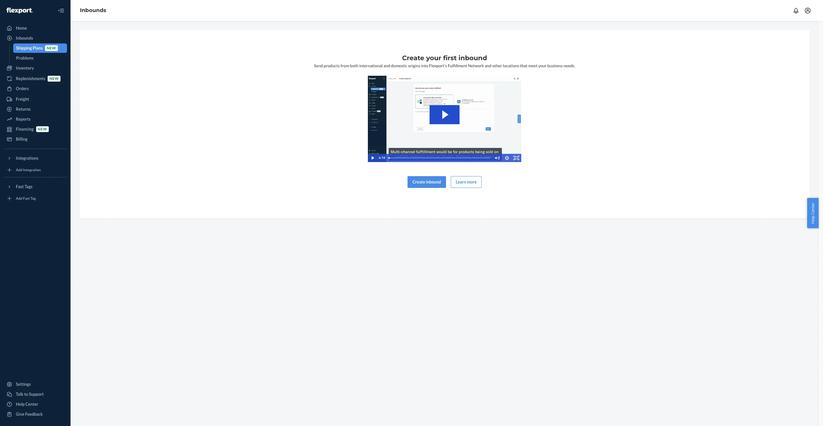 Task type: locate. For each thing, give the bounding box(es) containing it.
first
[[444, 54, 457, 62]]

1 vertical spatial help
[[16, 402, 25, 407]]

settings
[[16, 382, 31, 387]]

network
[[468, 63, 484, 68]]

1 and from the left
[[384, 63, 390, 68]]

1 vertical spatial inbound
[[426, 180, 441, 185]]

close navigation image
[[58, 7, 65, 14]]

add left integration
[[16, 168, 22, 172]]

center
[[811, 203, 816, 215], [25, 402, 38, 407]]

fast left tag
[[23, 197, 30, 201]]

your up flexport's
[[426, 54, 442, 62]]

inbounds link
[[80, 7, 106, 14], [4, 34, 67, 43]]

0 vertical spatial your
[[426, 54, 442, 62]]

0 horizontal spatial inbounds
[[16, 36, 33, 41]]

inbound
[[459, 54, 487, 62], [426, 180, 441, 185]]

billing link
[[4, 135, 67, 144]]

and left 'other'
[[485, 63, 492, 68]]

add inside the add integration link
[[16, 168, 22, 172]]

1 horizontal spatial inbound
[[459, 54, 487, 62]]

new right plans
[[47, 46, 56, 50]]

orders link
[[4, 84, 67, 94]]

2 add from the top
[[16, 197, 22, 201]]

1 vertical spatial create
[[413, 180, 425, 185]]

new down reports link
[[38, 127, 47, 132]]

returns link
[[4, 105, 67, 114]]

reports link
[[4, 115, 67, 124]]

your right meet
[[539, 63, 547, 68]]

1 horizontal spatial center
[[811, 203, 816, 215]]

1 vertical spatial add
[[16, 197, 22, 201]]

create inbound button
[[408, 176, 446, 188]]

flexport's
[[429, 63, 447, 68]]

1 vertical spatial new
[[50, 77, 59, 81]]

help
[[811, 216, 816, 224], [16, 402, 25, 407]]

talk to support
[[16, 392, 44, 397]]

learn more
[[456, 180, 477, 185]]

that
[[520, 63, 528, 68]]

1 horizontal spatial and
[[485, 63, 492, 68]]

1 horizontal spatial help center
[[811, 203, 816, 224]]

new for shipping plans
[[47, 46, 56, 50]]

add inside the add fast tag link
[[16, 197, 22, 201]]

and
[[384, 63, 390, 68], [485, 63, 492, 68]]

1 add from the top
[[16, 168, 22, 172]]

center inside button
[[811, 203, 816, 215]]

1 horizontal spatial inbounds link
[[80, 7, 106, 14]]

create inside create inbound button
[[413, 180, 425, 185]]

add fast tag link
[[4, 194, 67, 203]]

home
[[16, 26, 27, 31]]

inventory link
[[4, 64, 67, 73]]

0 vertical spatial center
[[811, 203, 816, 215]]

meet
[[529, 63, 538, 68]]

add integration
[[16, 168, 41, 172]]

returns
[[16, 107, 31, 112]]

integrations button
[[4, 154, 67, 163]]

0 vertical spatial add
[[16, 168, 22, 172]]

reports
[[16, 117, 31, 122]]

create for your
[[402, 54, 425, 62]]

fast tags
[[16, 184, 33, 189]]

0 vertical spatial new
[[47, 46, 56, 50]]

create for inbound
[[413, 180, 425, 185]]

2 vertical spatial new
[[38, 127, 47, 132]]

your
[[426, 54, 442, 62], [539, 63, 547, 68]]

video thumbnail image
[[368, 76, 522, 162], [368, 76, 522, 162]]

help center
[[811, 203, 816, 224], [16, 402, 38, 407]]

add down 'fast tags'
[[16, 197, 22, 201]]

0 horizontal spatial inbound
[[426, 180, 441, 185]]

0 vertical spatial inbound
[[459, 54, 487, 62]]

0 horizontal spatial your
[[426, 54, 442, 62]]

help center inside help center link
[[16, 402, 38, 407]]

1 horizontal spatial inbounds
[[80, 7, 106, 14]]

new for replenishments
[[50, 77, 59, 81]]

1 horizontal spatial help
[[811, 216, 816, 224]]

fast
[[16, 184, 24, 189], [23, 197, 30, 201]]

new
[[47, 46, 56, 50], [50, 77, 59, 81], [38, 127, 47, 132]]

0 horizontal spatial help
[[16, 402, 25, 407]]

international
[[360, 63, 383, 68]]

0 vertical spatial help
[[811, 216, 816, 224]]

0 vertical spatial help center
[[811, 203, 816, 224]]

0 vertical spatial fast
[[16, 184, 24, 189]]

create
[[402, 54, 425, 62], [413, 180, 425, 185]]

0 vertical spatial create
[[402, 54, 425, 62]]

inbounds
[[80, 7, 106, 14], [16, 36, 33, 41]]

learn more button
[[451, 176, 482, 188]]

1 vertical spatial center
[[25, 402, 38, 407]]

and left domestic
[[384, 63, 390, 68]]

0 horizontal spatial help center
[[16, 402, 38, 407]]

integrations
[[16, 156, 38, 161]]

1 vertical spatial inbounds link
[[4, 34, 67, 43]]

learn
[[456, 180, 467, 185]]

feedback
[[25, 412, 43, 417]]

fast left the tags
[[16, 184, 24, 189]]

new for financing
[[38, 127, 47, 132]]

inbound left learn
[[426, 180, 441, 185]]

open notifications image
[[793, 7, 800, 14]]

add
[[16, 168, 22, 172], [16, 197, 22, 201]]

0 vertical spatial inbounds
[[80, 7, 106, 14]]

help center button
[[808, 198, 819, 228]]

create your first inbound send products from both international and domestic origins into flexport's fulfillment network and other locations that meet your business needs.
[[314, 54, 576, 68]]

1 vertical spatial help center
[[16, 402, 38, 407]]

fast tags button
[[4, 182, 67, 192]]

0 horizontal spatial inbounds link
[[4, 34, 67, 43]]

0 horizontal spatial and
[[384, 63, 390, 68]]

inbound up 'network'
[[459, 54, 487, 62]]

new up orders link
[[50, 77, 59, 81]]

plans
[[33, 46, 43, 51]]

create inside create your first inbound send products from both international and domestic origins into flexport's fulfillment network and other locations that meet your business needs.
[[402, 54, 425, 62]]

1 horizontal spatial your
[[539, 63, 547, 68]]

talk to support button
[[4, 390, 67, 400]]

flexport logo image
[[6, 8, 33, 13]]



Task type: describe. For each thing, give the bounding box(es) containing it.
give feedback button
[[4, 410, 67, 420]]

to
[[24, 392, 28, 397]]

products
[[324, 63, 340, 68]]

domestic
[[391, 63, 408, 68]]

financing
[[16, 127, 34, 132]]

1 vertical spatial your
[[539, 63, 547, 68]]

fulfillment
[[448, 63, 467, 68]]

add fast tag
[[16, 197, 36, 201]]

into
[[421, 63, 429, 68]]

freight
[[16, 97, 29, 102]]

locations
[[503, 63, 520, 68]]

needs.
[[564, 63, 576, 68]]

problems link
[[13, 54, 67, 63]]

send
[[314, 63, 323, 68]]

support
[[29, 392, 44, 397]]

0 vertical spatial inbounds link
[[80, 7, 106, 14]]

give
[[16, 412, 24, 417]]

from
[[341, 63, 350, 68]]

shipping plans
[[16, 46, 43, 51]]

more
[[467, 180, 477, 185]]

orders
[[16, 86, 29, 91]]

settings link
[[4, 380, 67, 390]]

open account menu image
[[805, 7, 812, 14]]

shipping
[[16, 46, 32, 51]]

problems
[[16, 56, 34, 61]]

both
[[350, 63, 359, 68]]

talk
[[16, 392, 23, 397]]

add for add integration
[[16, 168, 22, 172]]

replenishments
[[16, 76, 45, 81]]

inventory
[[16, 66, 34, 71]]

inbound inside button
[[426, 180, 441, 185]]

origins
[[408, 63, 421, 68]]

create inbound
[[413, 180, 441, 185]]

business
[[548, 63, 563, 68]]

add integration link
[[4, 166, 67, 175]]

integration
[[23, 168, 41, 172]]

freight link
[[4, 95, 67, 104]]

tags
[[25, 184, 33, 189]]

inbound inside create your first inbound send products from both international and domestic origins into flexport's fulfillment network and other locations that meet your business needs.
[[459, 54, 487, 62]]

other
[[493, 63, 503, 68]]

add for add fast tag
[[16, 197, 22, 201]]

help inside button
[[811, 216, 816, 224]]

give feedback
[[16, 412, 43, 417]]

1 vertical spatial inbounds
[[16, 36, 33, 41]]

2 and from the left
[[485, 63, 492, 68]]

fast inside dropdown button
[[16, 184, 24, 189]]

help center inside help center button
[[811, 203, 816, 224]]

tag
[[31, 197, 36, 201]]

1 vertical spatial fast
[[23, 197, 30, 201]]

0 horizontal spatial center
[[25, 402, 38, 407]]

home link
[[4, 24, 67, 33]]

video element
[[368, 76, 522, 162]]

help center link
[[4, 400, 67, 410]]

billing
[[16, 137, 27, 142]]



Task type: vqa. For each thing, say whether or not it's contained in the screenshot.
Fast Tags
yes



